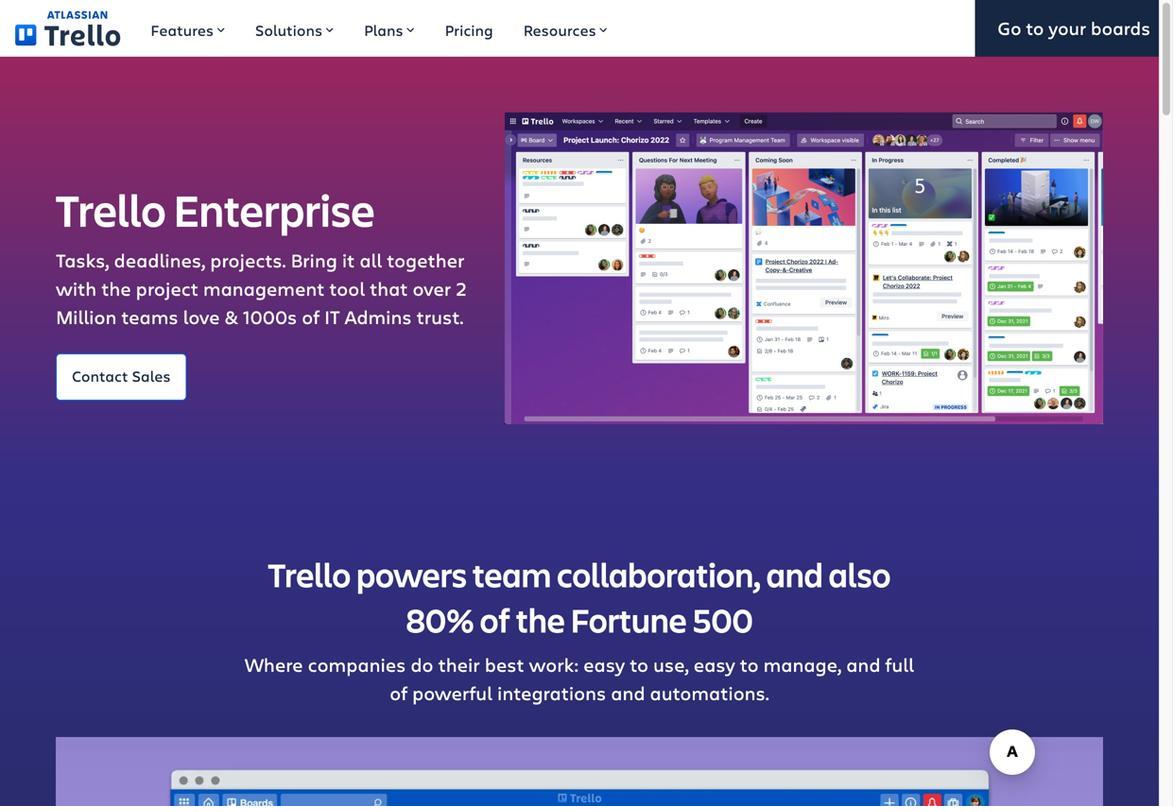 Task type: describe. For each thing, give the bounding box(es) containing it.
sales
[[132, 366, 171, 386]]

fortune
[[571, 597, 687, 642]]

powerful
[[412, 680, 493, 706]]

your
[[1049, 16, 1086, 40]]

boards
[[1091, 16, 1150, 40]]

go to your boards
[[998, 16, 1150, 40]]

1 vertical spatial of
[[480, 597, 510, 642]]

the inside trello powers team collaboration, and also 80% of the fortune 500 where companies do their best work: easy to use, easy to manage, and full of powerful integrations and automations.
[[516, 597, 565, 642]]

it
[[342, 247, 355, 273]]

it
[[324, 304, 340, 329]]

atlassian trello image
[[15, 11, 120, 46]]

integrations
[[497, 680, 606, 706]]

resources button
[[508, 0, 623, 57]]

2 easy from the left
[[694, 652, 735, 677]]

go
[[998, 16, 1021, 40]]

over
[[413, 276, 451, 301]]

of inside trello enterprise tasks, deadlines, projects. bring it all together with the project management tool that over 2 million teams love & 1000s of it admins trust.
[[302, 304, 320, 329]]

features
[[151, 20, 214, 40]]

0 horizontal spatial to
[[630, 652, 648, 677]]

management
[[203, 276, 325, 301]]

2 horizontal spatial and
[[846, 652, 881, 677]]

tasks,
[[56, 247, 109, 273]]

million
[[56, 304, 117, 329]]

companies
[[308, 652, 406, 677]]

2
[[456, 276, 467, 301]]

project
[[136, 276, 198, 301]]

features button
[[136, 0, 240, 57]]

full
[[885, 652, 914, 677]]

pricing link
[[430, 0, 508, 57]]

team
[[473, 552, 551, 597]]

1 horizontal spatial of
[[390, 680, 407, 706]]

2 horizontal spatial to
[[1026, 16, 1044, 40]]

1 horizontal spatial to
[[740, 652, 759, 677]]

all
[[360, 247, 382, 273]]

go to your boards link
[[975, 0, 1173, 57]]

together
[[387, 247, 464, 273]]

an image of a trello enterprise board image
[[505, 112, 1103, 425]]

80%
[[406, 597, 474, 642]]

do
[[411, 652, 433, 677]]

solutions
[[255, 20, 322, 40]]

best
[[485, 652, 524, 677]]

contact sales
[[72, 366, 171, 386]]



Task type: vqa. For each thing, say whether or not it's contained in the screenshot.
Million
yes



Task type: locate. For each thing, give the bounding box(es) containing it.
and down fortune
[[611, 680, 645, 706]]

collaboration,
[[557, 552, 761, 597]]

that
[[370, 276, 408, 301]]

resources
[[523, 20, 596, 40]]

and left "also"
[[766, 552, 823, 597]]

0 horizontal spatial and
[[611, 680, 645, 706]]

work:
[[529, 652, 579, 677]]

to left use,
[[630, 652, 648, 677]]

1 vertical spatial and
[[846, 652, 881, 677]]

trello powers team collaboration, and also 80% of the fortune 500 where companies do their best work: easy to use, easy to manage, and full of powerful integrations and automations.
[[245, 552, 914, 706]]

2 vertical spatial of
[[390, 680, 407, 706]]

with
[[56, 276, 97, 301]]

1 vertical spatial the
[[516, 597, 565, 642]]

0 horizontal spatial the
[[101, 276, 131, 301]]

easy right work:
[[583, 652, 625, 677]]

of down companies
[[390, 680, 407, 706]]

2 horizontal spatial of
[[480, 597, 510, 642]]

trello
[[56, 180, 166, 240], [268, 552, 351, 597]]

bring
[[291, 247, 337, 273]]

also
[[829, 552, 891, 597]]

teams
[[121, 304, 178, 329]]

1 vertical spatial trello
[[268, 552, 351, 597]]

enterprise
[[173, 180, 375, 240]]

of left it
[[302, 304, 320, 329]]

0 horizontal spatial easy
[[583, 652, 625, 677]]

and
[[766, 552, 823, 597], [846, 652, 881, 677], [611, 680, 645, 706]]

the inside trello enterprise tasks, deadlines, projects. bring it all together with the project management tool that over 2 million teams love & 1000s of it admins trust.
[[101, 276, 131, 301]]

to
[[1026, 16, 1044, 40], [630, 652, 648, 677], [740, 652, 759, 677]]

of up best
[[480, 597, 510, 642]]

0 horizontal spatial trello
[[56, 180, 166, 240]]

0 vertical spatial the
[[101, 276, 131, 301]]

0 vertical spatial and
[[766, 552, 823, 597]]

to right go at the top right of the page
[[1026, 16, 1044, 40]]

tool
[[329, 276, 365, 301]]

contact
[[72, 366, 128, 386]]

automations.
[[650, 680, 769, 706]]

the up work:
[[516, 597, 565, 642]]

the
[[101, 276, 131, 301], [516, 597, 565, 642]]

trello for trello enterprise
[[56, 180, 166, 240]]

deadlines,
[[114, 247, 205, 273]]

500
[[693, 597, 753, 642]]

1 easy from the left
[[583, 652, 625, 677]]

&
[[225, 304, 238, 329]]

plans button
[[349, 0, 430, 57]]

projects.
[[210, 247, 286, 273]]

1000s
[[243, 304, 297, 329]]

where
[[245, 652, 303, 677]]

admins
[[345, 304, 412, 329]]

of
[[302, 304, 320, 329], [480, 597, 510, 642], [390, 680, 407, 706]]

2 vertical spatial and
[[611, 680, 645, 706]]

plans
[[364, 20, 403, 40]]

and left full
[[846, 652, 881, 677]]

1 horizontal spatial the
[[516, 597, 565, 642]]

trello inside trello powers team collaboration, and also 80% of the fortune 500 where companies do their best work: easy to use, easy to manage, and full of powerful integrations and automations.
[[268, 552, 351, 597]]

contact sales link
[[56, 354, 187, 401]]

to up the automations.
[[740, 652, 759, 677]]

trello inside trello enterprise tasks, deadlines, projects. bring it all together with the project management tool that over 2 million teams love & 1000s of it admins trust.
[[56, 180, 166, 240]]

video thumbnail image
[[56, 737, 1103, 806]]

manage,
[[763, 652, 841, 677]]

powers
[[356, 552, 467, 597]]

1 horizontal spatial and
[[766, 552, 823, 597]]

trello for trello powers team collaboration, and also 80% of the fortune 500
[[268, 552, 351, 597]]

1 horizontal spatial trello
[[268, 552, 351, 597]]

easy
[[583, 652, 625, 677], [694, 652, 735, 677]]

love
[[183, 304, 220, 329]]

use,
[[653, 652, 689, 677]]

solutions button
[[240, 0, 349, 57]]

pricing
[[445, 20, 493, 40]]

trust.
[[416, 304, 463, 329]]

their
[[438, 652, 480, 677]]

1 horizontal spatial easy
[[694, 652, 735, 677]]

0 horizontal spatial of
[[302, 304, 320, 329]]

0 vertical spatial trello
[[56, 180, 166, 240]]

trello enterprise tasks, deadlines, projects. bring it all together with the project management tool that over 2 million teams love & 1000s of it admins trust.
[[56, 180, 467, 329]]

0 vertical spatial of
[[302, 304, 320, 329]]

easy up the automations.
[[694, 652, 735, 677]]

the right the with
[[101, 276, 131, 301]]



